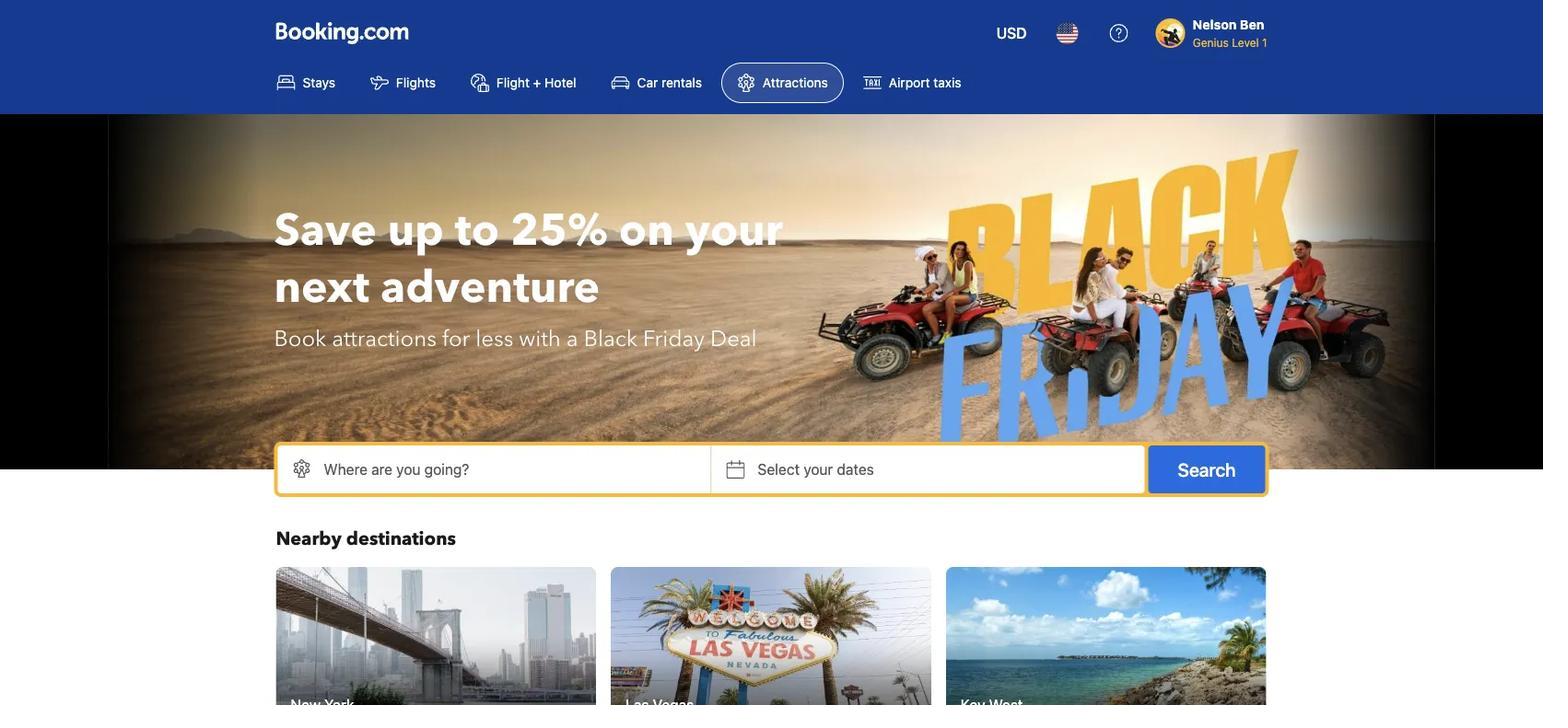 Task type: vqa. For each thing, say whether or not it's contained in the screenshot.
THE STAYS link
yes



Task type: describe. For each thing, give the bounding box(es) containing it.
for
[[442, 324, 470, 354]]

nelson ben genius level 1
[[1193, 17, 1268, 49]]

search button
[[1149, 446, 1266, 494]]

car
[[637, 75, 658, 90]]

25%
[[511, 201, 608, 261]]

1 horizontal spatial your
[[804, 461, 833, 479]]

level
[[1232, 36, 1259, 49]]

save up to 25% on your next adventure book attractions for less with a black friday deal
[[274, 201, 783, 354]]

car rentals link
[[596, 63, 718, 103]]

rentals
[[662, 75, 702, 90]]

attractions link
[[722, 63, 844, 103]]

attractions
[[763, 75, 828, 90]]

usd button
[[986, 11, 1038, 55]]

your inside save up to 25% on your next adventure book attractions for less with a black friday deal
[[685, 201, 783, 261]]

hotel
[[545, 75, 577, 90]]

genius
[[1193, 36, 1229, 49]]

usd
[[997, 24, 1027, 42]]

airport taxis link
[[848, 63, 977, 103]]

to
[[455, 201, 500, 261]]

taxis
[[934, 75, 962, 90]]

attractions
[[332, 324, 437, 354]]

booking.com image
[[276, 22, 409, 44]]

select your dates
[[758, 461, 874, 479]]

+
[[533, 75, 541, 90]]

car rentals
[[637, 75, 702, 90]]

airport taxis
[[889, 75, 962, 90]]

flights link
[[355, 63, 452, 103]]

your account menu nelson ben genius level 1 element
[[1156, 8, 1275, 51]]

search
[[1178, 459, 1236, 481]]

new york image
[[276, 568, 596, 706]]

ben
[[1240, 17, 1265, 32]]

friday
[[643, 324, 705, 354]]

flights
[[396, 75, 436, 90]]

nearby
[[276, 527, 342, 553]]



Task type: locate. For each thing, give the bounding box(es) containing it.
next
[[274, 258, 370, 318]]

up
[[388, 201, 444, 261]]

deal
[[711, 324, 757, 354]]

your left dates
[[804, 461, 833, 479]]

las vegas image
[[611, 568, 932, 706]]

flight + hotel
[[497, 75, 577, 90]]

a
[[567, 324, 578, 354]]

less
[[476, 324, 514, 354]]

your
[[685, 201, 783, 261], [804, 461, 833, 479]]

nearby destinations
[[276, 527, 456, 553]]

0 vertical spatial your
[[685, 201, 783, 261]]

nelson
[[1193, 17, 1237, 32]]

1 vertical spatial your
[[804, 461, 833, 479]]

adventure
[[381, 258, 600, 318]]

on
[[619, 201, 674, 261]]

1
[[1263, 36, 1268, 49]]

stays
[[303, 75, 335, 90]]

destinations
[[346, 527, 456, 553]]

select
[[758, 461, 800, 479]]

Where are you going? search field
[[278, 446, 711, 494]]

save
[[274, 201, 377, 261]]

your right on
[[685, 201, 783, 261]]

stays link
[[261, 63, 351, 103]]

book
[[274, 324, 327, 354]]

key west image
[[946, 568, 1267, 706]]

dates
[[837, 461, 874, 479]]

with
[[519, 324, 561, 354]]

flight + hotel link
[[455, 63, 592, 103]]

flight
[[497, 75, 530, 90]]

0 horizontal spatial your
[[685, 201, 783, 261]]

airport
[[889, 75, 930, 90]]

black
[[584, 324, 638, 354]]



